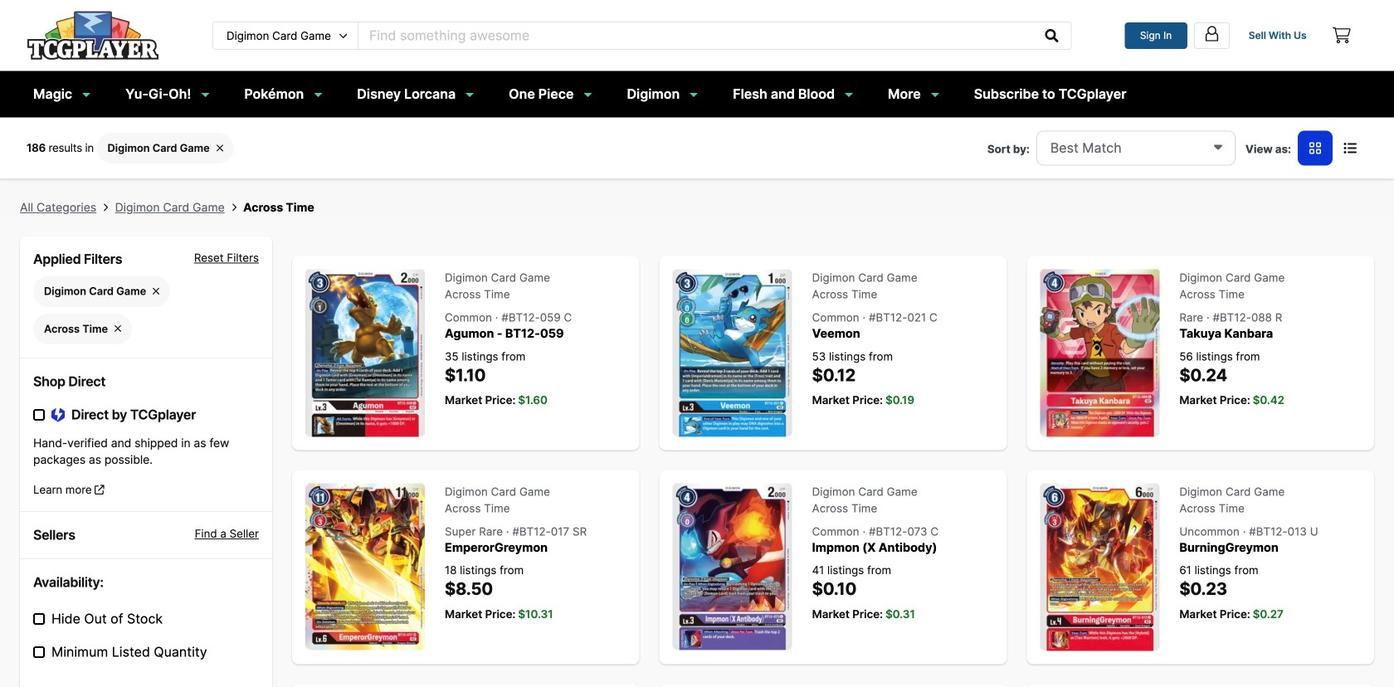 Task type: locate. For each thing, give the bounding box(es) containing it.
burninggreymon image
[[1040, 483, 1160, 651]]

list
[[20, 199, 1375, 216]]

1 vertical spatial xmark image
[[115, 323, 121, 334]]

impmon (x antibody) image
[[673, 483, 792, 650]]

1 horizontal spatial xmark image
[[216, 143, 223, 153]]

0 horizontal spatial xmark image
[[115, 323, 121, 334]]

view your shopping cart image
[[1333, 28, 1351, 43]]

None text field
[[359, 22, 1034, 49]]

angle right image
[[103, 202, 108, 213], [231, 202, 237, 213]]

0 horizontal spatial angle right image
[[103, 202, 108, 213]]

user icon image
[[1203, 25, 1221, 42]]

2 angle right image from the left
[[231, 202, 237, 213]]

direct by tcgplayer image
[[51, 407, 65, 423]]

1 horizontal spatial angle right image
[[231, 202, 237, 213]]

tcgplayer.com image
[[27, 11, 159, 60]]

1 angle right image from the left
[[103, 202, 108, 213]]

None field
[[1037, 131, 1236, 166]]

a list of results image
[[1344, 142, 1357, 155]]

emperorgreymon image
[[305, 483, 425, 650]]

None checkbox
[[33, 409, 45, 421], [33, 613, 45, 625], [33, 409, 45, 421], [33, 613, 45, 625]]

None checkbox
[[33, 647, 45, 658]]

0 vertical spatial xmark image
[[216, 143, 223, 153]]

arrow up right from square image
[[95, 484, 104, 495]]

xmark image
[[216, 143, 223, 153], [115, 323, 121, 334]]

submit your search image
[[1045, 29, 1059, 42]]



Task type: vqa. For each thing, say whether or not it's contained in the screenshot.
the 'Gigimon' 'image'
no



Task type: describe. For each thing, give the bounding box(es) containing it.
veemon image
[[673, 269, 792, 437]]

xmark image
[[153, 286, 160, 296]]

agumon - bt12-059 image
[[305, 269, 425, 437]]

a grid of results image
[[1310, 142, 1321, 155]]

takuya kanbara image
[[1040, 269, 1160, 437]]

caret down image
[[1214, 140, 1223, 153]]



